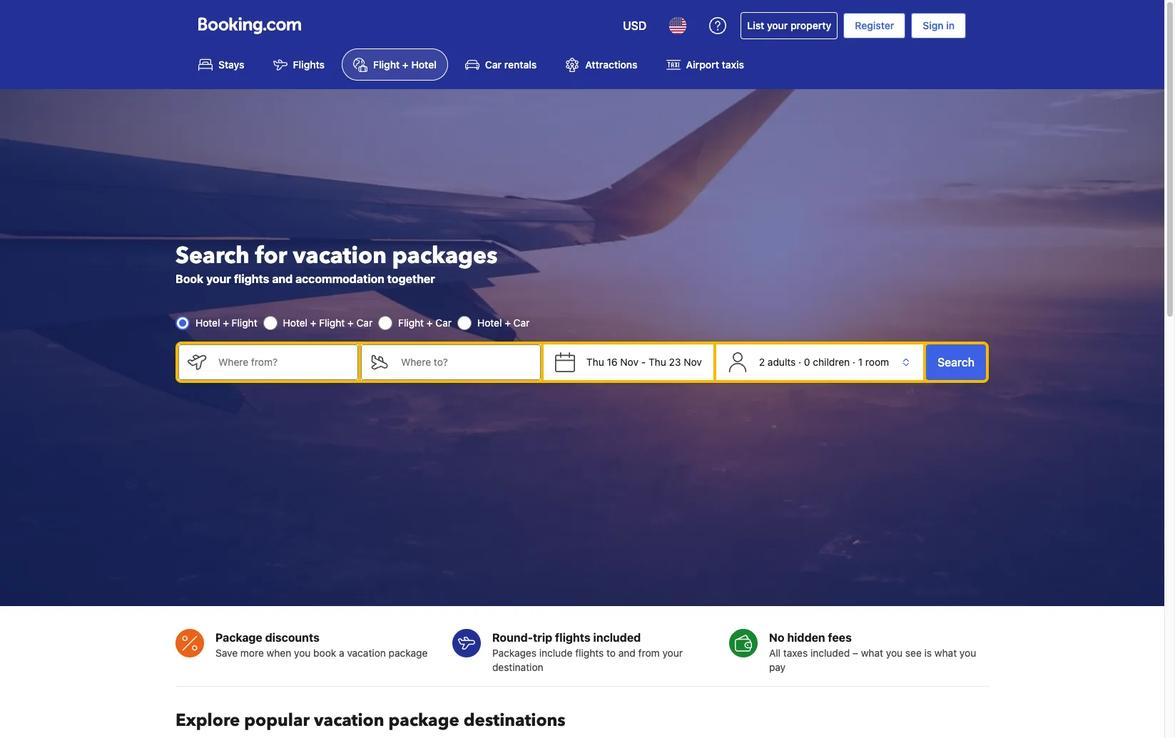 Task type: describe. For each thing, give the bounding box(es) containing it.
no
[[769, 631, 785, 644]]

vacation for packages
[[293, 240, 387, 272]]

explore popular vacation package destinations
[[176, 709, 566, 733]]

save
[[216, 647, 238, 659]]

children
[[813, 356, 850, 368]]

car rentals link
[[454, 49, 548, 81]]

register
[[855, 19, 894, 31]]

popular
[[244, 709, 310, 733]]

book
[[176, 272, 204, 285]]

property
[[791, 19, 832, 31]]

+ for hotel + car
[[505, 317, 511, 329]]

airport taxis link
[[655, 49, 756, 81]]

hotel + flight
[[196, 317, 257, 329]]

sign in link
[[912, 13, 966, 39]]

airport taxis
[[686, 59, 744, 71]]

destination
[[492, 661, 544, 674]]

2 thu from the left
[[649, 356, 666, 368]]

packages
[[392, 240, 498, 272]]

trip
[[533, 631, 553, 644]]

2 you from the left
[[886, 647, 903, 659]]

pay
[[769, 661, 786, 674]]

accommodation
[[296, 272, 385, 285]]

stays link
[[187, 49, 256, 81]]

2 · from the left
[[853, 356, 856, 368]]

attractions link
[[554, 49, 649, 81]]

0 vertical spatial your
[[767, 19, 788, 31]]

your inside round-trip flights included packages include flights to and from your destination
[[663, 647, 683, 659]]

2 adults · 0 children · 1 room
[[759, 356, 889, 368]]

1
[[858, 356, 863, 368]]

booking.com online hotel reservations image
[[198, 17, 301, 34]]

package
[[216, 631, 263, 644]]

3 you from the left
[[960, 647, 977, 659]]

1 nov from the left
[[620, 356, 639, 368]]

car inside car rentals link
[[485, 59, 502, 71]]

car rentals
[[485, 59, 537, 71]]

and inside round-trip flights included packages include flights to and from your destination
[[619, 647, 636, 659]]

+ for hotel + flight + car
[[310, 317, 317, 329]]

sign
[[923, 19, 944, 31]]

–
[[853, 647, 859, 659]]

hotel for hotel + flight + car
[[283, 317, 308, 329]]

+ for flight + hotel
[[402, 59, 409, 71]]

round-trip flights included packages include flights to and from your destination
[[492, 631, 683, 674]]

package discounts save more when you book a vacation package
[[216, 631, 428, 659]]

hotel for hotel + car
[[477, 317, 502, 329]]

no hidden fees all taxes included – what you see is what you pay
[[769, 631, 977, 674]]

search button
[[926, 344, 986, 380]]

discounts
[[265, 631, 320, 644]]

Where from? field
[[207, 344, 358, 380]]

-
[[641, 356, 646, 368]]

stays
[[218, 59, 245, 71]]

a
[[339, 647, 344, 659]]

flight + car
[[398, 317, 452, 329]]

Where to? field
[[390, 344, 541, 380]]

is
[[925, 647, 932, 659]]

flights
[[293, 59, 325, 71]]

hidden
[[787, 631, 826, 644]]

package inside package discounts save more when you book a vacation package
[[389, 647, 428, 659]]

hotel + car
[[477, 317, 530, 329]]

hotel + flight + car
[[283, 317, 373, 329]]

16
[[607, 356, 618, 368]]

usd button
[[615, 9, 655, 43]]

and inside search for vacation packages book your flights and accommodation together
[[272, 272, 293, 285]]

all
[[769, 647, 781, 659]]



Task type: locate. For each thing, give the bounding box(es) containing it.
register link
[[844, 13, 906, 39]]

thu left "16" on the right top of the page
[[587, 356, 604, 368]]

+ inside flight + hotel link
[[402, 59, 409, 71]]

0
[[804, 356, 810, 368]]

and down 'for'
[[272, 272, 293, 285]]

flights left to
[[575, 647, 604, 659]]

attractions
[[585, 59, 638, 71]]

list your property link
[[741, 12, 838, 39]]

fees
[[828, 631, 852, 644]]

2 vertical spatial vacation
[[314, 709, 384, 733]]

search
[[176, 240, 250, 272], [938, 356, 975, 369]]

and
[[272, 272, 293, 285], [619, 647, 636, 659]]

hotel for hotel + flight
[[196, 317, 220, 329]]

nov right 23
[[684, 356, 702, 368]]

0 vertical spatial and
[[272, 272, 293, 285]]

2 vertical spatial flights
[[575, 647, 604, 659]]

0 vertical spatial flights
[[234, 272, 269, 285]]

you inside package discounts save more when you book a vacation package
[[294, 647, 311, 659]]

0 horizontal spatial nov
[[620, 356, 639, 368]]

0 vertical spatial package
[[389, 647, 428, 659]]

see
[[906, 647, 922, 659]]

you left see
[[886, 647, 903, 659]]

0 horizontal spatial included
[[593, 631, 641, 644]]

and right to
[[619, 647, 636, 659]]

·
[[799, 356, 802, 368], [853, 356, 856, 368]]

flights for for
[[234, 272, 269, 285]]

1 thu from the left
[[587, 356, 604, 368]]

your inside search for vacation packages book your flights and accommodation together
[[206, 272, 231, 285]]

flights
[[234, 272, 269, 285], [555, 631, 591, 644], [575, 647, 604, 659]]

you down discounts
[[294, 647, 311, 659]]

flights down 'for'
[[234, 272, 269, 285]]

usd
[[623, 19, 647, 32]]

together
[[387, 272, 435, 285]]

nov
[[620, 356, 639, 368], [684, 356, 702, 368]]

package
[[389, 647, 428, 659], [389, 709, 459, 733]]

1 vertical spatial and
[[619, 647, 636, 659]]

adults
[[768, 356, 796, 368]]

your right from
[[663, 647, 683, 659]]

thu right -
[[649, 356, 666, 368]]

1 what from the left
[[861, 647, 884, 659]]

1 vertical spatial flights
[[555, 631, 591, 644]]

you
[[294, 647, 311, 659], [886, 647, 903, 659], [960, 647, 977, 659]]

flights inside search for vacation packages book your flights and accommodation together
[[234, 272, 269, 285]]

23
[[669, 356, 681, 368]]

book
[[313, 647, 336, 659]]

1 you from the left
[[294, 647, 311, 659]]

airport
[[686, 59, 719, 71]]

+
[[402, 59, 409, 71], [223, 317, 229, 329], [310, 317, 317, 329], [348, 317, 354, 329], [427, 317, 433, 329], [505, 317, 511, 329]]

in
[[946, 19, 955, 31]]

vacation for package
[[314, 709, 384, 733]]

2 horizontal spatial you
[[960, 647, 977, 659]]

included up to
[[593, 631, 641, 644]]

1 horizontal spatial search
[[938, 356, 975, 369]]

· left "0"
[[799, 356, 802, 368]]

thu 16 nov - thu 23 nov
[[587, 356, 702, 368]]

1 horizontal spatial your
[[663, 647, 683, 659]]

what right is
[[935, 647, 957, 659]]

1 horizontal spatial ·
[[853, 356, 856, 368]]

search inside search for vacation packages book your flights and accommodation together
[[176, 240, 250, 272]]

flight + hotel link
[[342, 49, 448, 81]]

list your property
[[747, 19, 832, 31]]

your right list
[[767, 19, 788, 31]]

your
[[767, 19, 788, 31], [206, 272, 231, 285], [663, 647, 683, 659]]

included down fees
[[811, 647, 850, 659]]

to
[[607, 647, 616, 659]]

sign in
[[923, 19, 955, 31]]

0 horizontal spatial and
[[272, 272, 293, 285]]

destinations
[[464, 709, 566, 733]]

vacation right a in the bottom of the page
[[347, 647, 386, 659]]

your right book on the left top of the page
[[206, 272, 231, 285]]

1 vertical spatial package
[[389, 709, 459, 733]]

list
[[747, 19, 765, 31]]

+ for hotel + flight
[[223, 317, 229, 329]]

2 vertical spatial your
[[663, 647, 683, 659]]

flights for trip
[[575, 647, 604, 659]]

0 horizontal spatial you
[[294, 647, 311, 659]]

hotel
[[411, 59, 437, 71], [196, 317, 220, 329], [283, 317, 308, 329], [477, 317, 502, 329]]

include
[[539, 647, 573, 659]]

vacation down a in the bottom of the page
[[314, 709, 384, 733]]

1 package from the top
[[389, 647, 428, 659]]

round-
[[492, 631, 533, 644]]

search for search for vacation packages book your flights and accommodation together
[[176, 240, 250, 272]]

search for vacation packages book your flights and accommodation together
[[176, 240, 498, 285]]

2
[[759, 356, 765, 368]]

+ for flight + car
[[427, 317, 433, 329]]

what
[[861, 647, 884, 659], [935, 647, 957, 659]]

0 vertical spatial vacation
[[293, 240, 387, 272]]

1 horizontal spatial what
[[935, 647, 957, 659]]

· left 1
[[853, 356, 856, 368]]

what right –
[[861, 647, 884, 659]]

0 vertical spatial search
[[176, 240, 250, 272]]

2 nov from the left
[[684, 356, 702, 368]]

search for search
[[938, 356, 975, 369]]

2 package from the top
[[389, 709, 459, 733]]

2 horizontal spatial your
[[767, 19, 788, 31]]

1 horizontal spatial included
[[811, 647, 850, 659]]

vacation
[[293, 240, 387, 272], [347, 647, 386, 659], [314, 709, 384, 733]]

flights link
[[262, 49, 336, 81]]

flight
[[373, 59, 400, 71], [232, 317, 257, 329], [319, 317, 345, 329], [398, 317, 424, 329]]

taxes
[[783, 647, 808, 659]]

vacation inside package discounts save more when you book a vacation package
[[347, 647, 386, 659]]

explore
[[176, 709, 240, 733]]

vacation inside search for vacation packages book your flights and accommodation together
[[293, 240, 387, 272]]

1 vertical spatial search
[[938, 356, 975, 369]]

packages
[[492, 647, 537, 659]]

0 vertical spatial included
[[593, 631, 641, 644]]

more
[[240, 647, 264, 659]]

included inside no hidden fees all taxes included – what you see is what you pay
[[811, 647, 850, 659]]

car
[[485, 59, 502, 71], [356, 317, 373, 329], [436, 317, 452, 329], [514, 317, 530, 329]]

0 horizontal spatial your
[[206, 272, 231, 285]]

from
[[638, 647, 660, 659]]

when
[[267, 647, 291, 659]]

for
[[255, 240, 287, 272]]

0 horizontal spatial thu
[[587, 356, 604, 368]]

2 what from the left
[[935, 647, 957, 659]]

vacation up accommodation
[[293, 240, 387, 272]]

included
[[593, 631, 641, 644], [811, 647, 850, 659]]

rentals
[[504, 59, 537, 71]]

1 vertical spatial included
[[811, 647, 850, 659]]

0 horizontal spatial what
[[861, 647, 884, 659]]

1 horizontal spatial and
[[619, 647, 636, 659]]

you right is
[[960, 647, 977, 659]]

flights up include
[[555, 631, 591, 644]]

nov left -
[[620, 356, 639, 368]]

thu
[[587, 356, 604, 368], [649, 356, 666, 368]]

1 · from the left
[[799, 356, 802, 368]]

search inside button
[[938, 356, 975, 369]]

1 horizontal spatial nov
[[684, 356, 702, 368]]

1 vertical spatial vacation
[[347, 647, 386, 659]]

taxis
[[722, 59, 744, 71]]

1 vertical spatial your
[[206, 272, 231, 285]]

room
[[866, 356, 889, 368]]

1 horizontal spatial thu
[[649, 356, 666, 368]]

0 horizontal spatial ·
[[799, 356, 802, 368]]

included inside round-trip flights included packages include flights to and from your destination
[[593, 631, 641, 644]]

flight + hotel
[[373, 59, 437, 71]]

1 horizontal spatial you
[[886, 647, 903, 659]]

0 horizontal spatial search
[[176, 240, 250, 272]]



Task type: vqa. For each thing, say whether or not it's contained in the screenshot.
beautiful
no



